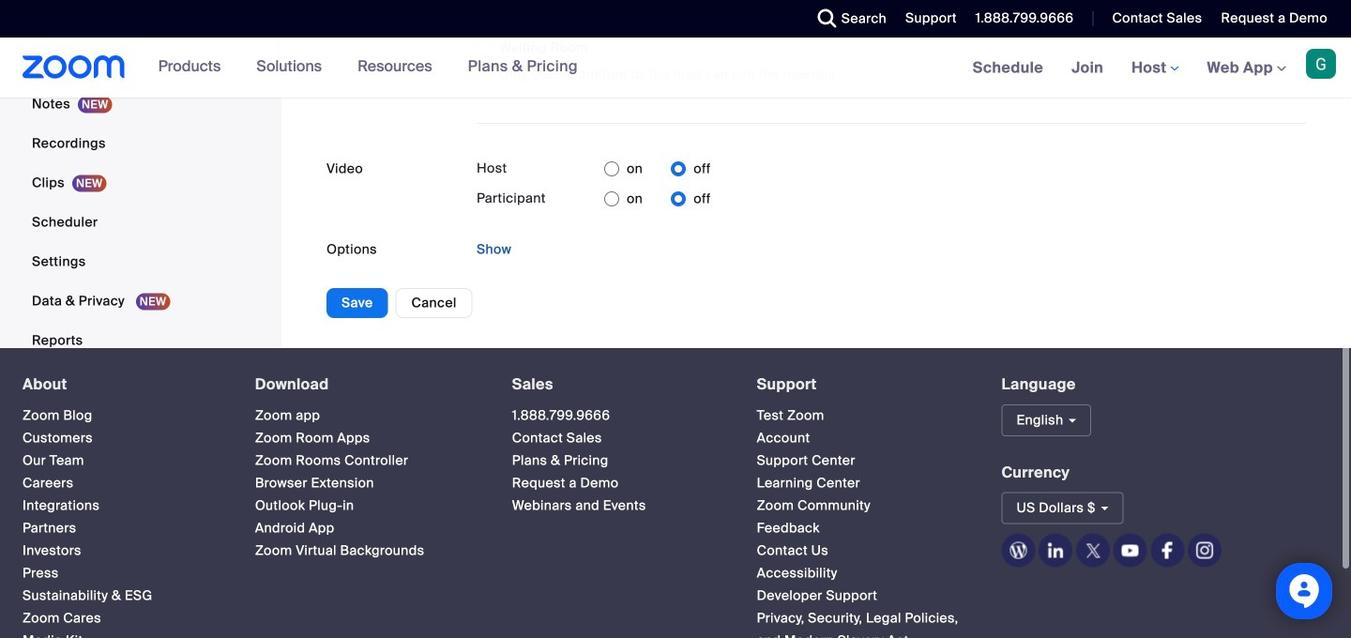 Task type: locate. For each thing, give the bounding box(es) containing it.
group
[[477, 0, 1307, 85]]

1 option group from the top
[[604, 154, 711, 184]]

option group
[[604, 154, 711, 184], [604, 184, 711, 214]]

banner
[[0, 38, 1352, 99]]

4 heading from the left
[[757, 377, 968, 393]]

2 heading from the left
[[255, 377, 478, 393]]

heading
[[23, 377, 221, 393], [255, 377, 478, 393], [512, 377, 723, 393], [757, 377, 968, 393]]

1 heading from the left
[[23, 377, 221, 393]]



Task type: describe. For each thing, give the bounding box(es) containing it.
profile picture image
[[1307, 49, 1337, 79]]

meetings navigation
[[959, 38, 1352, 99]]

product information navigation
[[144, 38, 592, 98]]

zoom logo image
[[23, 55, 125, 79]]

2 option group from the top
[[604, 184, 711, 214]]

3 heading from the left
[[512, 377, 723, 393]]

personal menu menu
[[0, 0, 276, 362]]



Task type: vqa. For each thing, say whether or not it's contained in the screenshot.
"Insert Image"
no



